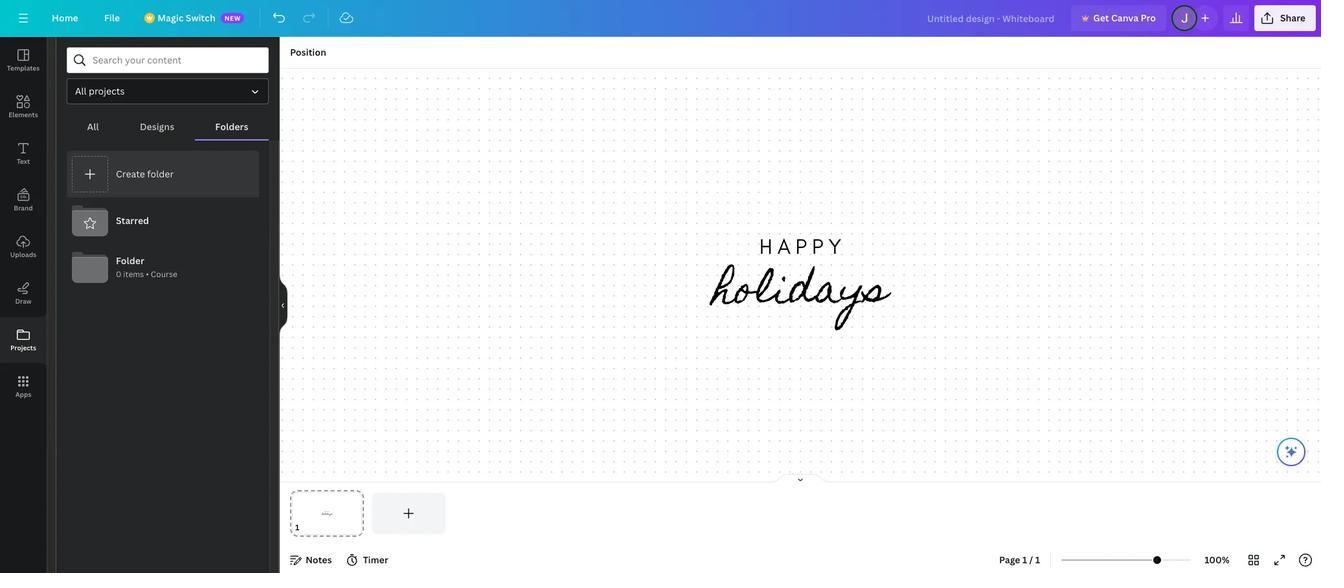 Task type: vqa. For each thing, say whether or not it's contained in the screenshot.
Text button
yes



Task type: locate. For each thing, give the bounding box(es) containing it.
templates
[[7, 63, 40, 73]]

1 left /
[[1023, 554, 1028, 566]]

page 1 / 1
[[1000, 554, 1040, 566]]

notes button
[[285, 550, 337, 571]]

all left projects
[[75, 85, 86, 97]]

all
[[75, 85, 86, 97], [87, 120, 99, 133]]

0
[[116, 269, 121, 280]]

1 right /
[[1036, 554, 1040, 566]]

home
[[52, 12, 78, 24]]

2 1 from the left
[[1036, 554, 1040, 566]]

1 horizontal spatial all
[[87, 120, 99, 133]]

all button
[[67, 115, 119, 139]]

text
[[17, 157, 30, 166]]

position button
[[285, 42, 331, 63]]

all inside select ownership filter 'button'
[[75, 85, 86, 97]]

timer
[[363, 554, 388, 566]]

elements
[[9, 110, 38, 119]]

1 horizontal spatial 1
[[1036, 554, 1040, 566]]

1
[[1023, 554, 1028, 566], [1036, 554, 1040, 566]]

get canva pro
[[1094, 12, 1156, 24]]

apps button
[[0, 363, 47, 410]]

100% button
[[1196, 550, 1239, 571]]

all inside button
[[87, 120, 99, 133]]

file
[[104, 12, 120, 24]]

Select ownership filter button
[[67, 78, 269, 104]]

projects
[[10, 343, 36, 352]]

apps
[[15, 390, 31, 399]]

get canva pro button
[[1072, 5, 1167, 31]]

canva
[[1112, 12, 1139, 24]]

canva assistant image
[[1284, 444, 1299, 460]]

starred
[[116, 214, 149, 227]]

0 vertical spatial all
[[75, 85, 86, 97]]

all down all projects
[[87, 120, 99, 133]]

projects
[[89, 85, 125, 97]]

happy
[[760, 234, 847, 259]]

holidays
[[713, 252, 888, 334]]

switch
[[186, 12, 215, 24]]

Search your content search field
[[93, 48, 260, 73]]

1 1 from the left
[[1023, 554, 1028, 566]]

starred button
[[67, 198, 259, 244]]

0 horizontal spatial 1
[[1023, 554, 1028, 566]]

1 vertical spatial all
[[87, 120, 99, 133]]

0 horizontal spatial all
[[75, 85, 86, 97]]

draw button
[[0, 270, 47, 317]]

file button
[[94, 5, 130, 31]]

brand
[[14, 203, 33, 212]]

Page title text field
[[305, 521, 310, 534]]

projects button
[[0, 317, 47, 363]]

folders button
[[195, 115, 269, 139]]

pro
[[1141, 12, 1156, 24]]



Task type: describe. For each thing, give the bounding box(es) containing it.
elements button
[[0, 84, 47, 130]]

share button
[[1255, 5, 1316, 31]]

home link
[[41, 5, 89, 31]]

all projects
[[75, 85, 125, 97]]

Design title text field
[[917, 5, 1066, 31]]

uploads button
[[0, 223, 47, 270]]

create folder
[[116, 168, 174, 180]]

create
[[116, 168, 145, 180]]

page 1 image
[[290, 493, 364, 534]]

designs button
[[119, 115, 195, 139]]

side panel tab list
[[0, 37, 47, 410]]

timer button
[[342, 550, 394, 571]]

hide image
[[279, 274, 288, 336]]

folder
[[147, 168, 174, 180]]

share
[[1281, 12, 1306, 24]]

main menu bar
[[0, 0, 1321, 37]]

brand button
[[0, 177, 47, 223]]

items
[[123, 269, 144, 280]]

course
[[151, 269, 177, 280]]

position
[[290, 46, 326, 58]]

/
[[1030, 554, 1033, 566]]

notes
[[306, 554, 332, 566]]

magic switch
[[158, 12, 215, 24]]

create folder button
[[67, 151, 259, 198]]

uploads
[[10, 250, 36, 259]]

text button
[[0, 130, 47, 177]]

templates button
[[0, 37, 47, 84]]

new
[[225, 14, 241, 23]]

page
[[1000, 554, 1021, 566]]

draw
[[15, 297, 31, 306]]

folder 0 items • course
[[116, 255, 177, 280]]

100%
[[1205, 554, 1230, 566]]

•
[[146, 269, 149, 280]]

folders
[[215, 120, 248, 133]]

magic
[[158, 12, 184, 24]]

designs
[[140, 120, 174, 133]]

all for all
[[87, 120, 99, 133]]

get
[[1094, 12, 1109, 24]]

folder
[[116, 255, 144, 267]]

hide pages image
[[770, 474, 832, 484]]

all for all projects
[[75, 85, 86, 97]]



